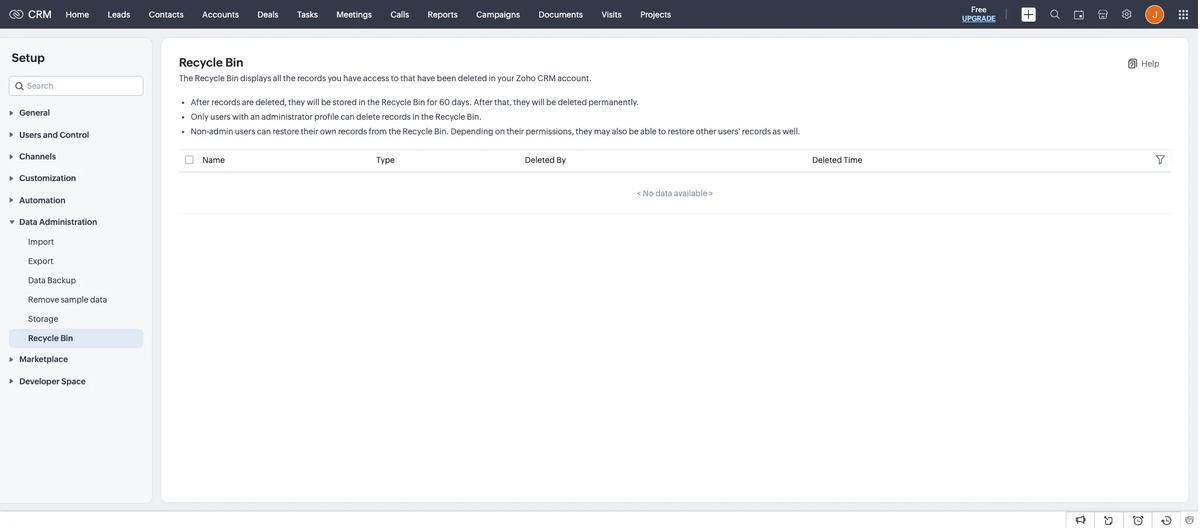 Task type: vqa. For each thing, say whether or not it's contained in the screenshot.
Create link
no



Task type: locate. For each thing, give the bounding box(es) containing it.
bin. down 60
[[434, 127, 449, 136]]

be
[[321, 98, 331, 107], [546, 98, 556, 107], [629, 127, 639, 136]]

campaigns link
[[467, 0, 529, 28]]

restore
[[273, 127, 299, 136], [668, 127, 694, 136]]

projects
[[640, 10, 671, 19]]

can down the stored
[[341, 112, 355, 122]]

deleted down 'account.'
[[558, 98, 587, 107]]

data up import
[[19, 218, 37, 227]]

2 deleted from the left
[[812, 156, 842, 165]]

<
[[637, 189, 641, 198]]

zoho
[[516, 74, 536, 83]]

they left may
[[576, 127, 592, 136]]

free upgrade
[[962, 5, 996, 23]]

1 horizontal spatial can
[[341, 112, 355, 122]]

will down zoho
[[532, 98, 545, 107]]

0 vertical spatial bin.
[[467, 112, 482, 122]]

1 horizontal spatial bin.
[[467, 112, 482, 122]]

records left you
[[297, 74, 326, 83]]

only
[[191, 112, 209, 122]]

1 horizontal spatial data
[[655, 189, 672, 198]]

days.
[[452, 98, 472, 107]]

all
[[273, 74, 281, 83]]

deleted,
[[255, 98, 287, 107]]

restore down administrator
[[273, 127, 299, 136]]

administration
[[39, 218, 97, 227]]

restore left other
[[668, 127, 694, 136]]

1 deleted from the left
[[525, 156, 555, 165]]

leads
[[108, 10, 130, 19]]

users down with
[[235, 127, 255, 136]]

0 vertical spatial users
[[210, 112, 231, 122]]

recycle down storage on the bottom of the page
[[28, 334, 59, 343]]

data
[[655, 189, 672, 198], [90, 295, 107, 305]]

remove sample data link
[[28, 294, 107, 306]]

they right 'that,' in the top left of the page
[[513, 98, 530, 107]]

the
[[179, 74, 193, 83]]

search element
[[1043, 0, 1067, 29]]

0 horizontal spatial after
[[191, 98, 210, 107]]

may
[[594, 127, 610, 136]]

administrator
[[261, 112, 313, 122]]

deleted
[[458, 74, 487, 83], [558, 98, 587, 107]]

data administration region
[[0, 233, 152, 349]]

deleted
[[525, 156, 555, 165], [812, 156, 842, 165]]

an
[[250, 112, 260, 122]]

to inside after records are deleted, they will be stored in the recycle bin for 60 days. after that, they will be deleted permanently. only users with an administrator profile can delete records in the recycle bin. non-admin users can restore their own records from the recycle bin. depending on their permissions, they may also be able to restore other users' records as well.
[[658, 127, 666, 136]]

0 horizontal spatial users
[[210, 112, 231, 122]]

marketplace
[[19, 355, 68, 365]]

after left 'that,' in the top left of the page
[[474, 98, 493, 107]]

1 vertical spatial data
[[28, 276, 46, 286]]

users and control
[[19, 130, 89, 140]]

calendar image
[[1074, 10, 1084, 19]]

2 restore from the left
[[668, 127, 694, 136]]

2 after from the left
[[474, 98, 493, 107]]

with
[[232, 112, 249, 122]]

developer space
[[19, 377, 86, 387]]

data
[[19, 218, 37, 227], [28, 276, 46, 286]]

0 horizontal spatial in
[[359, 98, 366, 107]]

the right from on the top of page
[[389, 127, 401, 136]]

0 vertical spatial data
[[19, 218, 37, 227]]

data inside remove sample data link
[[90, 295, 107, 305]]

1 vertical spatial crm
[[537, 74, 556, 83]]

meetings
[[337, 10, 372, 19]]

have right you
[[343, 74, 361, 83]]

their right on
[[507, 127, 524, 136]]

data right sample
[[90, 295, 107, 305]]

1 vertical spatial to
[[658, 127, 666, 136]]

2 horizontal spatial in
[[489, 74, 496, 83]]

the inside recycle bin the recycle bin displays all the records you have access to that have been deleted in your zoho crm account.
[[283, 74, 295, 83]]

1 their from the left
[[301, 127, 318, 136]]

recycle inside data administration region
[[28, 334, 59, 343]]

have
[[343, 74, 361, 83], [417, 74, 435, 83]]

0 horizontal spatial restore
[[273, 127, 299, 136]]

visits link
[[592, 0, 631, 28]]

deleted left by
[[525, 156, 555, 165]]

in inside recycle bin the recycle bin displays all the records you have access to that have been deleted in your zoho crm account.
[[489, 74, 496, 83]]

tasks link
[[288, 0, 327, 28]]

bin left for
[[413, 98, 425, 107]]

bin inside after records are deleted, they will be stored in the recycle bin for 60 days. after that, they will be deleted permanently. only users with an administrator profile can delete records in the recycle bin. non-admin users can restore their own records from the recycle bin. depending on their permissions, they may also be able to restore other users' records as well.
[[413, 98, 425, 107]]

2 vertical spatial in
[[412, 112, 419, 122]]

that
[[400, 74, 415, 83]]

60
[[439, 98, 450, 107]]

bin left displays
[[226, 74, 239, 83]]

recycle down that
[[381, 98, 411, 107]]

0 horizontal spatial will
[[307, 98, 319, 107]]

tasks
[[297, 10, 318, 19]]

be up permissions,
[[546, 98, 556, 107]]

0 vertical spatial deleted
[[458, 74, 487, 83]]

2 horizontal spatial they
[[576, 127, 592, 136]]

1 horizontal spatial in
[[412, 112, 419, 122]]

bin inside recycle bin link
[[60, 334, 73, 343]]

records down delete
[[338, 127, 367, 136]]

in
[[489, 74, 496, 83], [359, 98, 366, 107], [412, 112, 419, 122]]

to left that
[[391, 74, 399, 83]]

channels button
[[0, 145, 152, 167]]

crm right zoho
[[537, 74, 556, 83]]

data for no
[[655, 189, 672, 198]]

deleted inside recycle bin the recycle bin displays all the records you have access to that have been deleted in your zoho crm account.
[[458, 74, 487, 83]]

0 vertical spatial data
[[655, 189, 672, 198]]

1 vertical spatial bin.
[[434, 127, 449, 136]]

as
[[773, 127, 781, 136]]

on
[[495, 127, 505, 136]]

the down for
[[421, 112, 434, 122]]

1 have from the left
[[343, 74, 361, 83]]

deleted time
[[812, 156, 862, 165]]

data inside "link"
[[28, 276, 46, 286]]

will up profile at the top left of the page
[[307, 98, 319, 107]]

1 vertical spatial can
[[257, 127, 271, 136]]

0 horizontal spatial have
[[343, 74, 361, 83]]

in left your
[[489, 74, 496, 83]]

be up profile at the top left of the page
[[321, 98, 331, 107]]

0 horizontal spatial crm
[[28, 8, 52, 20]]

1 horizontal spatial deleted
[[812, 156, 842, 165]]

1 horizontal spatial their
[[507, 127, 524, 136]]

have right that
[[417, 74, 435, 83]]

data right no
[[655, 189, 672, 198]]

crm inside recycle bin the recycle bin displays all the records you have access to that have been deleted in your zoho crm account.
[[537, 74, 556, 83]]

accounts
[[202, 10, 239, 19]]

reports
[[428, 10, 458, 19]]

their
[[301, 127, 318, 136], [507, 127, 524, 136]]

1 horizontal spatial restore
[[668, 127, 694, 136]]

records
[[297, 74, 326, 83], [211, 98, 240, 107], [382, 112, 411, 122], [338, 127, 367, 136], [742, 127, 771, 136]]

crm left home link
[[28, 8, 52, 20]]

to right able
[[658, 127, 666, 136]]

in down that
[[412, 112, 419, 122]]

1 horizontal spatial have
[[417, 74, 435, 83]]

automation button
[[0, 189, 152, 211]]

contacts
[[149, 10, 184, 19]]

1 vertical spatial data
[[90, 295, 107, 305]]

after up only
[[191, 98, 210, 107]]

0 horizontal spatial deleted
[[458, 74, 487, 83]]

they
[[288, 98, 305, 107], [513, 98, 530, 107], [576, 127, 592, 136]]

0 horizontal spatial to
[[391, 74, 399, 83]]

non-
[[191, 127, 209, 136]]

bin. up depending
[[467, 112, 482, 122]]

are
[[242, 98, 254, 107]]

1 horizontal spatial after
[[474, 98, 493, 107]]

users up admin
[[210, 112, 231, 122]]

records inside recycle bin the recycle bin displays all the records you have access to that have been deleted in your zoho crm account.
[[297, 74, 326, 83]]

0 horizontal spatial their
[[301, 127, 318, 136]]

2 horizontal spatial be
[[629, 127, 639, 136]]

2 will from the left
[[532, 98, 545, 107]]

1 vertical spatial users
[[235, 127, 255, 136]]

to
[[391, 74, 399, 83], [658, 127, 666, 136]]

the right all
[[283, 74, 295, 83]]

delete
[[356, 112, 380, 122]]

1 horizontal spatial deleted
[[558, 98, 587, 107]]

you
[[328, 74, 342, 83]]

deleted left the 'time'
[[812, 156, 842, 165]]

also
[[612, 127, 627, 136]]

free
[[971, 5, 987, 14]]

1 vertical spatial deleted
[[558, 98, 587, 107]]

users
[[19, 130, 41, 140]]

0 horizontal spatial deleted
[[525, 156, 555, 165]]

0 vertical spatial crm
[[28, 8, 52, 20]]

recycle right the
[[195, 74, 225, 83]]

2 their from the left
[[507, 127, 524, 136]]

0 horizontal spatial data
[[90, 295, 107, 305]]

1 horizontal spatial will
[[532, 98, 545, 107]]

1 horizontal spatial crm
[[537, 74, 556, 83]]

by
[[556, 156, 566, 165]]

they up administrator
[[288, 98, 305, 107]]

campaigns
[[476, 10, 520, 19]]

0 vertical spatial in
[[489, 74, 496, 83]]

developer
[[19, 377, 60, 387]]

data down export link
[[28, 276, 46, 286]]

data for sample
[[90, 295, 107, 305]]

bin
[[225, 56, 243, 69], [226, 74, 239, 83], [413, 98, 425, 107], [60, 334, 73, 343]]

will
[[307, 98, 319, 107], [532, 98, 545, 107]]

0 vertical spatial to
[[391, 74, 399, 83]]

deleted right been at the left of page
[[458, 74, 487, 83]]

permanently.
[[589, 98, 639, 107]]

1 horizontal spatial to
[[658, 127, 666, 136]]

data inside dropdown button
[[19, 218, 37, 227]]

bin up marketplace dropdown button
[[60, 334, 73, 343]]

their left the own
[[301, 127, 318, 136]]

2 have from the left
[[417, 74, 435, 83]]

automation
[[19, 196, 65, 205]]

developer space button
[[0, 371, 152, 392]]

can down an
[[257, 127, 271, 136]]

None field
[[9, 76, 143, 96]]

recycle down 60
[[435, 112, 465, 122]]

home link
[[57, 0, 98, 28]]

be right also on the top right
[[629, 127, 639, 136]]

to inside recycle bin the recycle bin displays all the records you have access to that have been deleted in your zoho crm account.
[[391, 74, 399, 83]]

profile
[[314, 112, 339, 122]]

marketplace button
[[0, 349, 152, 371]]

Search text field
[[9, 77, 143, 95]]

reports link
[[418, 0, 467, 28]]

in up delete
[[359, 98, 366, 107]]

space
[[61, 377, 86, 387]]



Task type: describe. For each thing, give the bounding box(es) containing it.
after records are deleted, they will be stored in the recycle bin for 60 days. after that, they will be deleted permanently. only users with an administrator profile can delete records in the recycle bin. non-admin users can restore their own records from the recycle bin. depending on their permissions, they may also be able to restore other users' records as well.
[[191, 98, 800, 136]]

export link
[[28, 256, 53, 267]]

create menu image
[[1021, 7, 1036, 21]]

admin
[[209, 127, 233, 136]]

able
[[640, 127, 657, 136]]

well.
[[782, 127, 800, 136]]

1 after from the left
[[191, 98, 210, 107]]

data backup link
[[28, 275, 76, 287]]

deals
[[258, 10, 278, 19]]

sample
[[61, 295, 88, 305]]

account.
[[558, 74, 592, 83]]

deleted by
[[525, 156, 566, 165]]

1 horizontal spatial be
[[546, 98, 556, 107]]

help
[[1141, 59, 1159, 68]]

control
[[60, 130, 89, 140]]

import
[[28, 238, 54, 247]]

recycle bin
[[28, 334, 73, 343]]

search image
[[1050, 9, 1060, 19]]

1 restore from the left
[[273, 127, 299, 136]]

home
[[66, 10, 89, 19]]

records left as
[[742, 127, 771, 136]]

recycle up the
[[179, 56, 223, 69]]

upgrade
[[962, 15, 996, 23]]

deals link
[[248, 0, 288, 28]]

bin up displays
[[225, 56, 243, 69]]

time
[[844, 156, 862, 165]]

stored
[[333, 98, 357, 107]]

0 horizontal spatial be
[[321, 98, 331, 107]]

recycle bin the recycle bin displays all the records you have access to that have been deleted in your zoho crm account.
[[179, 56, 592, 83]]

recycle bin link
[[28, 333, 73, 345]]

displays
[[240, 74, 271, 83]]

channels
[[19, 152, 56, 161]]

calls link
[[381, 0, 418, 28]]

create menu element
[[1014, 0, 1043, 28]]

for
[[427, 98, 438, 107]]

remove sample data
[[28, 295, 107, 305]]

0 vertical spatial can
[[341, 112, 355, 122]]

deleted for deleted by
[[525, 156, 555, 165]]

storage link
[[28, 314, 58, 325]]

data administration
[[19, 218, 97, 227]]

recycle down for
[[403, 127, 433, 136]]

users'
[[718, 127, 740, 136]]

records up with
[[211, 98, 240, 107]]

0 horizontal spatial can
[[257, 127, 271, 136]]

customization
[[19, 174, 76, 183]]

deleted inside after records are deleted, they will be stored in the recycle bin for 60 days. after that, they will be deleted permanently. only users with an administrator profile can delete records in the recycle bin. non-admin users can restore their own records from the recycle bin. depending on their permissions, they may also be able to restore other users' records as well.
[[558, 98, 587, 107]]

data for data administration
[[19, 218, 37, 227]]

leads link
[[98, 0, 140, 28]]

calls
[[391, 10, 409, 19]]

documents
[[539, 10, 583, 19]]

1 vertical spatial in
[[359, 98, 366, 107]]

no
[[643, 189, 654, 198]]

projects link
[[631, 0, 680, 28]]

accounts link
[[193, 0, 248, 28]]

contacts link
[[140, 0, 193, 28]]

name
[[202, 156, 225, 165]]

remove
[[28, 295, 59, 305]]

meetings link
[[327, 0, 381, 28]]

users and control button
[[0, 124, 152, 145]]

data administration button
[[0, 211, 152, 233]]

1 horizontal spatial users
[[235, 127, 255, 136]]

< no data available >
[[637, 189, 713, 198]]

own
[[320, 127, 337, 136]]

from
[[369, 127, 387, 136]]

and
[[43, 130, 58, 140]]

profile element
[[1138, 0, 1171, 28]]

other
[[696, 127, 716, 136]]

profile image
[[1145, 5, 1164, 24]]

available
[[674, 189, 707, 198]]

visits
[[602, 10, 622, 19]]

permissions,
[[526, 127, 574, 136]]

data for data backup
[[28, 276, 46, 286]]

0 horizontal spatial they
[[288, 98, 305, 107]]

customization button
[[0, 167, 152, 189]]

that,
[[494, 98, 512, 107]]

documents link
[[529, 0, 592, 28]]

the up delete
[[367, 98, 380, 107]]

deleted for deleted time
[[812, 156, 842, 165]]

setup
[[12, 51, 45, 64]]

>
[[709, 189, 713, 198]]

1 horizontal spatial they
[[513, 98, 530, 107]]

0 horizontal spatial bin.
[[434, 127, 449, 136]]

general button
[[0, 102, 152, 124]]

records up from on the top of page
[[382, 112, 411, 122]]

import link
[[28, 236, 54, 248]]

depending
[[451, 127, 493, 136]]

1 will from the left
[[307, 98, 319, 107]]

data backup
[[28, 276, 76, 286]]

access
[[363, 74, 389, 83]]

been
[[437, 74, 456, 83]]

your
[[497, 74, 514, 83]]



